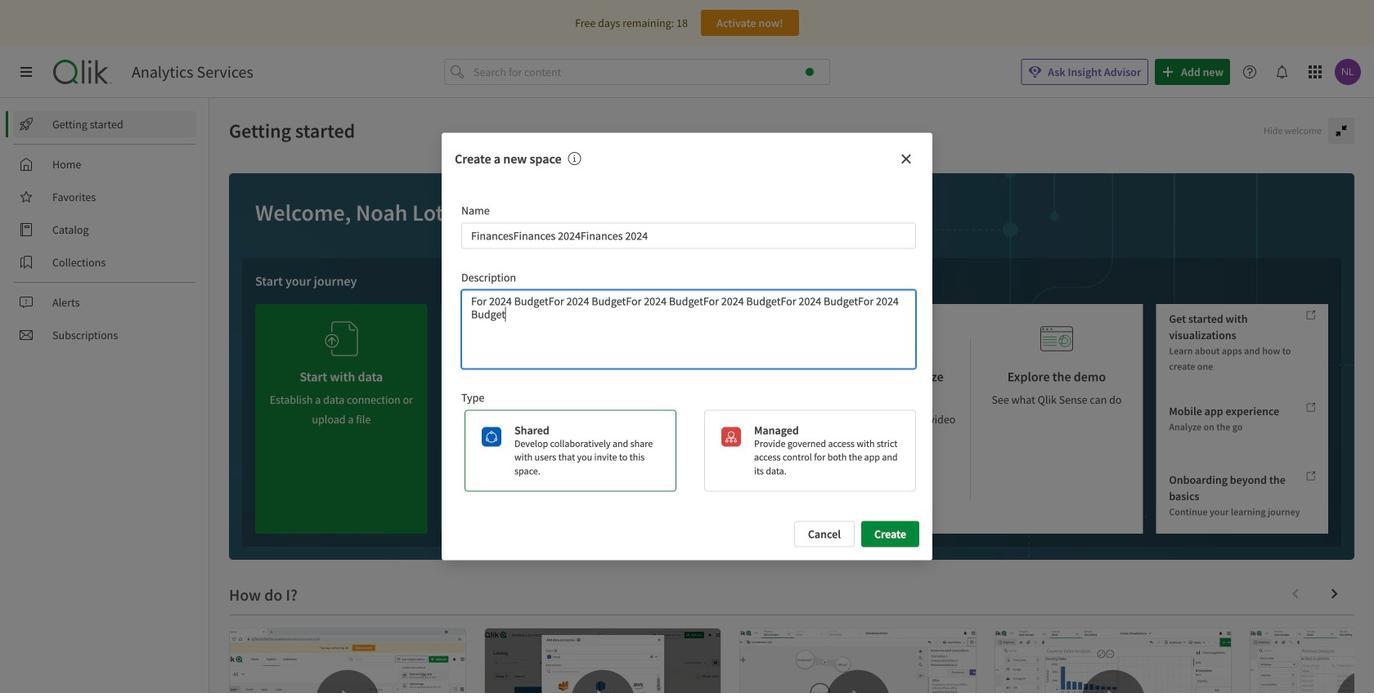 Task type: locate. For each thing, give the bounding box(es) containing it.
explore the demo image
[[1041, 317, 1073, 361]]

hide welcome image
[[1335, 124, 1348, 137]]

None text field
[[461, 223, 916, 249]]

None text field
[[461, 290, 916, 369]]

analytics services element
[[132, 62, 253, 82]]

close sidebar menu image
[[20, 65, 33, 79]]

dialog
[[442, 133, 933, 561]]

navigation pane element
[[0, 105, 209, 355]]

main content
[[209, 98, 1375, 694]]

invite users image
[[511, 311, 543, 354]]

option group
[[458, 410, 916, 492]]



Task type: vqa. For each thing, say whether or not it's contained in the screenshot.
Hide welcome image
yes



Task type: describe. For each thing, give the bounding box(es) containing it.
home badge image
[[806, 68, 814, 76]]

close image
[[900, 152, 913, 166]]



